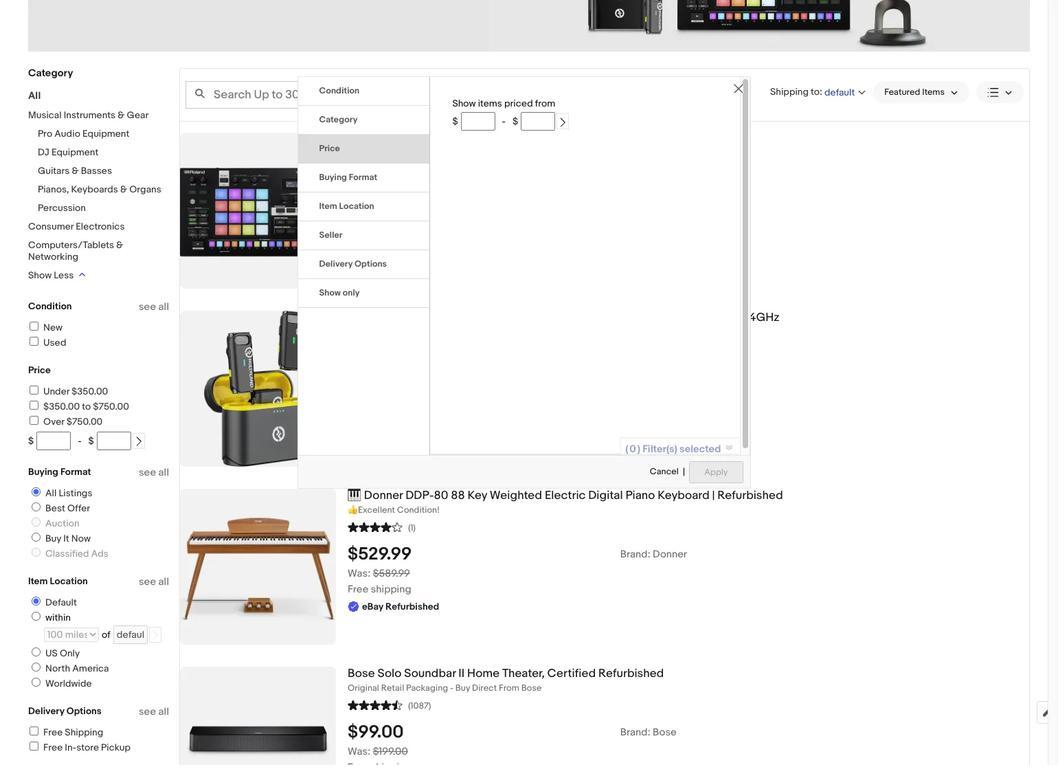 Task type: locate. For each thing, give the bounding box(es) containing it.
1 vertical spatial ebay refurbished
[[362, 361, 440, 373]]

under
[[43, 386, 69, 397]]

$ down over $750.00 "checkbox"
[[28, 435, 34, 447]]

equipment down instruments
[[83, 128, 129, 140]]

brand: inside brand: donner was: $589.99 free shipping
[[621, 548, 651, 561]]

all up musical
[[28, 89, 41, 102]]

1 vertical spatial free
[[43, 727, 63, 738]]

1 horizontal spatial price
[[319, 143, 340, 154]]

location down 114
[[339, 201, 374, 212]]

$ for submit price range image's 'minimum value' text field
[[28, 435, 34, 447]]

item location up default
[[28, 576, 88, 587]]

0 vertical spatial ebay
[[362, 199, 384, 210]]

brand: donner was: $589.99 free shipping
[[348, 548, 688, 596]]

musical instruments & gear link
[[28, 109, 149, 121]]

3 ebay refurbished from the top
[[362, 601, 440, 613]]

over
[[43, 416, 64, 428]]

0 vertical spatial brand:
[[621, 548, 651, 561]]

dj
[[38, 146, 49, 158]]

(1087) link
[[348, 698, 431, 712]]

0 vertical spatial -
[[502, 116, 506, 127]]

maximum value text field left submit price range image
[[97, 432, 131, 450]]

delivery options up only
[[319, 259, 387, 270]]

all listings link
[[26, 488, 95, 499]]

1 vertical spatial delivery options
[[28, 705, 102, 717]]

cancel
[[650, 466, 679, 477]]

free for free in-store pickup
[[43, 742, 63, 754]]

0 vertical spatial item
[[319, 201, 337, 212]]

1 vertical spatial delivery
[[28, 705, 64, 717]]

format up "listings"
[[60, 466, 91, 478]]

delivery up free shipping "option"
[[28, 705, 64, 717]]

donner inside 🎹 donner ddp-80 88 key weighted electric digital piano keyboard | refurbished 👍excellent condition!
[[364, 489, 403, 503]]

maximum value text field for submit price range image
[[97, 432, 131, 450]]

to
[[82, 401, 91, 413]]

show for show only
[[319, 288, 341, 299]]

electronics
[[76, 221, 125, 232]]

close image
[[734, 84, 744, 94]]

1
[[460, 133, 463, 146]]

buying up all listings radio
[[28, 466, 58, 478]]

theater,
[[503, 667, 545, 681]]

(1) link
[[348, 520, 416, 533]]

production
[[466, 133, 525, 146]]

0 horizontal spatial bose
[[348, 667, 375, 681]]

1 horizontal spatial bose
[[522, 683, 542, 694]]

donner down 👍excellent condition! text field
[[653, 548, 688, 561]]

1 vertical spatial location
[[50, 576, 88, 587]]

ebay down 114 watching
[[362, 199, 384, 210]]

price
[[319, 143, 340, 154], [28, 364, 51, 376]]

1 vertical spatial bose
[[522, 683, 542, 694]]

computers/tablets
[[28, 239, 114, 251]]

submit price range image
[[558, 117, 568, 127]]

0 vertical spatial all
[[28, 89, 41, 102]]

was: down $529.99
[[348, 567, 371, 580]]

equipment up guitars & basses "link" at the top left of page
[[52, 146, 99, 158]]

bose
[[348, 667, 375, 681], [522, 683, 542, 694], [653, 726, 677, 739]]

results
[[528, 89, 560, 100]]

🎹 donner ddp-80 88 key weighted electric digital piano keyboard | refurbished image
[[180, 489, 336, 645]]

4 see all from the top
[[139, 705, 169, 719]]

format down roland on the left top
[[349, 172, 378, 183]]

buy left the it
[[45, 533, 61, 545]]

2 see from the top
[[139, 466, 156, 479]]

1 horizontal spatial location
[[339, 201, 374, 212]]

go image
[[150, 631, 160, 640]]

soundbar
[[404, 667, 456, 681]]

condition inside tab list
[[319, 85, 360, 96]]

ebay refurbished
[[362, 199, 440, 210], [362, 361, 440, 373], [362, 601, 440, 613]]

was: down the '$99.00'
[[348, 745, 371, 758]]

Minimum Value text field
[[461, 112, 495, 131], [37, 432, 71, 450]]

$350.00 to $750.00 link
[[28, 401, 129, 413]]

free left shipping
[[348, 583, 369, 596]]

1 vertical spatial buying
[[28, 466, 58, 478]]

refurbished right the | at the right of page
[[718, 489, 784, 503]]

see for item location
[[139, 576, 156, 589]]

3 see all from the top
[[139, 576, 169, 589]]

show down networking
[[28, 270, 52, 281]]

minimum value text field up roland verselab mv-1 production studio refurbished
[[461, 112, 495, 131]]

2 vertical spatial bose
[[653, 726, 677, 739]]

category
[[28, 67, 73, 80], [319, 114, 358, 125]]

weighted
[[490, 489, 543, 503]]

|
[[713, 489, 715, 503]]

buying left 114
[[319, 172, 347, 183]]

used link
[[28, 337, 66, 349]]

over $750.00
[[43, 416, 103, 428]]

1 horizontal spatial buying
[[319, 172, 347, 183]]

item
[[319, 201, 337, 212], [28, 576, 48, 587]]

maximum value text field up studio
[[521, 112, 556, 131]]

2 all from the top
[[159, 466, 169, 479]]

it
[[63, 533, 69, 545]]

show left only
[[319, 288, 341, 299]]

all for delivery options
[[159, 705, 169, 719]]

1 horizontal spatial item
[[319, 201, 337, 212]]

item up seller
[[319, 201, 337, 212]]

best offer link
[[26, 503, 93, 514]]

$ up mv-
[[453, 116, 458, 127]]

1 vertical spatial item
[[28, 576, 48, 587]]

4 all from the top
[[159, 705, 169, 719]]

north america link
[[26, 663, 112, 675]]

category up roland on the left top
[[319, 114, 358, 125]]

1 horizontal spatial category
[[319, 114, 358, 125]]

0 horizontal spatial show
[[28, 270, 52, 281]]

Under $350.00 checkbox
[[30, 386, 39, 395]]

options up only
[[355, 259, 387, 270]]

2 was: from the top
[[348, 745, 371, 758]]

1 vertical spatial brand:
[[621, 726, 651, 739]]

2 horizontal spatial bose
[[653, 726, 677, 739]]

88
[[451, 489, 465, 503]]

1 ebay refurbished from the top
[[362, 199, 440, 210]]

was: inside brand: bose was: $199.00
[[348, 745, 371, 758]]

1 horizontal spatial options
[[355, 259, 387, 270]]

brand: inside brand: bose was: $199.00
[[621, 726, 651, 739]]

refurbished inside bose solo soundbar ii home theater, certified refurbished original retail packaging - buy direct from bose
[[599, 667, 664, 681]]

delivery
[[319, 259, 353, 270], [28, 705, 64, 717]]

refurbished down watching
[[386, 199, 440, 210]]

0 vertical spatial buying format
[[319, 172, 378, 183]]

0 vertical spatial donner
[[364, 489, 403, 503]]

refurbished inside 🎹 donner ddp-80 88 key weighted electric digital piano keyboard | refurbished 👍excellent condition!
[[718, 489, 784, 503]]

donner inside brand: donner was: $589.99 free shipping
[[653, 548, 688, 561]]

ebay
[[362, 199, 384, 210], [362, 361, 384, 373], [362, 601, 384, 613]]

0 horizontal spatial all
[[28, 89, 41, 102]]

show less button
[[28, 270, 86, 281]]

& left gear
[[118, 109, 125, 121]]

1 horizontal spatial buy
[[456, 683, 470, 694]]

refurbished up original retail packaging - buy direct from bose text box
[[599, 667, 664, 681]]

lavalier
[[491, 311, 531, 325]]

0 vertical spatial delivery
[[319, 259, 353, 270]]

0 vertical spatial was:
[[348, 567, 371, 580]]

0 vertical spatial $750.00
[[93, 401, 129, 413]]

ebay refurbished down shipping
[[362, 601, 440, 613]]

0 horizontal spatial maximum value text field
[[97, 432, 131, 450]]

see for condition
[[139, 300, 156, 314]]

percussion
[[38, 202, 86, 214]]

category inside tab list
[[319, 114, 358, 125]]

options inside tab list
[[355, 259, 387, 270]]

minimum value text field down over
[[37, 432, 71, 450]]

item location inside tab list
[[319, 201, 374, 212]]

1 horizontal spatial delivery options
[[319, 259, 387, 270]]

$199.00
[[373, 745, 408, 758]]

- for submit price range image's 'minimum value' text field
[[78, 435, 82, 447]]

0 horizontal spatial options
[[67, 705, 102, 717]]

donner up 👍excellent
[[364, 489, 403, 503]]

ebay down shipping
[[362, 601, 384, 613]]

583
[[509, 89, 526, 100]]

musical
[[28, 109, 62, 121]]

show inside tab list
[[319, 288, 341, 299]]

1 horizontal spatial minimum value text field
[[461, 112, 495, 131]]

0 vertical spatial buying
[[319, 172, 347, 183]]

0 horizontal spatial item location
[[28, 576, 88, 587]]

1 ebay from the top
[[362, 199, 384, 210]]

All Listings radio
[[32, 488, 41, 496]]

1 horizontal spatial buying format
[[319, 172, 378, 183]]

auction
[[45, 518, 79, 529]]

2 vertical spatial free
[[43, 742, 63, 754]]

2 vertical spatial show
[[319, 288, 341, 299]]

0 vertical spatial item location
[[319, 201, 374, 212]]

3 see all button from the top
[[139, 576, 169, 589]]

2 vertical spatial -
[[450, 683, 454, 694]]

1 vertical spatial item location
[[28, 576, 88, 587]]

free left in-
[[43, 742, 63, 754]]

3 see from the top
[[139, 576, 156, 589]]

4 see all button from the top
[[139, 705, 169, 719]]

1 see all from the top
[[139, 300, 169, 314]]

dj equipment link
[[38, 146, 99, 158]]

buying format up all listings link
[[28, 466, 91, 478]]

submit price range image
[[134, 437, 144, 446]]

0 vertical spatial condition
[[319, 85, 360, 96]]

& left organs
[[120, 184, 127, 195]]

category up musical
[[28, 67, 73, 80]]

0 horizontal spatial price
[[28, 364, 51, 376]]

buy down ii
[[456, 683, 470, 694]]

1 vertical spatial condition
[[28, 300, 72, 312]]

0 vertical spatial minimum value text field
[[461, 112, 495, 131]]

- for submit price range icon 'minimum value' text field
[[502, 116, 506, 127]]

price up under $350.00 'checkbox' in the left of the page
[[28, 364, 51, 376]]

item location
[[319, 201, 374, 212], [28, 576, 88, 587]]

0 horizontal spatial -
[[78, 435, 82, 447]]

options up shipping
[[67, 705, 102, 717]]

0 vertical spatial format
[[349, 172, 378, 183]]

roland verselab mv-1 production studio refurbished image
[[180, 133, 336, 289]]

classified
[[45, 548, 89, 560]]

4 see from the top
[[139, 705, 156, 719]]

- inside bose solo soundbar ii home theater, certified refurbished original retail packaging - buy direct from bose
[[450, 683, 454, 694]]

1 vertical spatial minimum value text field
[[37, 432, 71, 450]]

1 vertical spatial all
[[45, 488, 57, 499]]

583 results
[[509, 89, 560, 100]]

0 horizontal spatial donner
[[364, 489, 403, 503]]

1 vertical spatial category
[[319, 114, 358, 125]]

condition up new
[[28, 300, 72, 312]]

0 vertical spatial free
[[348, 583, 369, 596]]

tab list
[[298, 77, 430, 308]]

price left roland on the left top
[[319, 143, 340, 154]]

0 horizontal spatial category
[[28, 67, 73, 80]]

delivery up show only
[[319, 259, 353, 270]]

- down over $750.00
[[78, 435, 82, 447]]

$350.00
[[72, 386, 108, 397], [43, 401, 80, 413]]

delivery options up free shipping link
[[28, 705, 102, 717]]

1 vertical spatial buy
[[456, 683, 470, 694]]

bose inside brand: bose was: $199.00
[[653, 726, 677, 739]]

$ down priced
[[513, 116, 519, 127]]

Classified Ads radio
[[32, 548, 41, 557]]

minimum value text field for submit price range image
[[37, 432, 71, 450]]

items
[[478, 98, 503, 110]]

maximum value text field for submit price range icon
[[521, 112, 556, 131]]

instruments
[[64, 109, 116, 121]]

1 vertical spatial was:
[[348, 745, 371, 758]]

0 horizontal spatial minimum value text field
[[37, 432, 71, 450]]

1 vertical spatial maximum value text field
[[97, 432, 131, 450]]

see all
[[139, 300, 169, 314], [139, 466, 169, 479], [139, 576, 169, 589], [139, 705, 169, 719]]

$350.00 up over $750.00 link
[[43, 401, 80, 413]]

item location down 114
[[319, 201, 374, 212]]

0 vertical spatial location
[[339, 201, 374, 212]]

brand: for donner
[[621, 548, 651, 561]]

2 see all from the top
[[139, 466, 169, 479]]

$350.00 to $750.00
[[43, 401, 129, 413]]

Original Retail Packaging - Buy Direct From Bose text field
[[348, 683, 1030, 694]]

- right packaging
[[450, 683, 454, 694]]

2 vertical spatial ebay
[[362, 601, 384, 613]]

$99.00
[[348, 722, 404, 743]]

$
[[453, 116, 458, 127], [513, 116, 519, 127], [28, 435, 34, 447], [88, 435, 94, 447]]

1 horizontal spatial -
[[450, 683, 454, 694]]

condition up roland on the left top
[[319, 85, 360, 96]]

delivery options
[[319, 259, 387, 270], [28, 705, 102, 717]]

🎹
[[348, 489, 362, 503]]

buying format
[[319, 172, 378, 183], [28, 466, 91, 478]]

1 vertical spatial donner
[[653, 548, 688, 561]]

1 vertical spatial price
[[28, 364, 51, 376]]

0 vertical spatial delivery options
[[319, 259, 387, 270]]

1 vertical spatial show
[[28, 270, 52, 281]]

0 vertical spatial equipment
[[83, 128, 129, 140]]

1 vertical spatial equipment
[[52, 146, 99, 158]]

was: inside brand: donner was: $589.99 free shipping
[[348, 567, 371, 580]]

ebay for $527.99
[[362, 199, 384, 210]]

hollyland
[[348, 311, 398, 325]]

- down the show items priced from
[[502, 116, 506, 127]]

show left items
[[453, 98, 476, 110]]

location
[[339, 201, 374, 212], [50, 576, 88, 587]]

0 horizontal spatial delivery
[[28, 705, 64, 717]]

see for delivery options
[[139, 705, 156, 719]]

1 horizontal spatial donner
[[653, 548, 688, 561]]

bose up original
[[348, 667, 375, 681]]

Free Shipping checkbox
[[30, 727, 39, 736]]

bose down original retail packaging - buy direct from bose text box
[[653, 726, 677, 739]]

1 vertical spatial $750.00
[[66, 416, 103, 428]]

$750.00 down $350.00 to $750.00
[[66, 416, 103, 428]]

1 see from the top
[[139, 300, 156, 314]]

1 was: from the top
[[348, 567, 371, 580]]

show for show items priced from
[[453, 98, 476, 110]]

0 horizontal spatial buying format
[[28, 466, 91, 478]]

buying format down roland on the left top
[[319, 172, 378, 183]]

$ for maximum value text box related to submit price range icon
[[513, 116, 519, 127]]

0 vertical spatial maximum value text field
[[521, 112, 556, 131]]

noise
[[604, 311, 635, 325]]

electric
[[545, 489, 586, 503]]

1 horizontal spatial condition
[[319, 85, 360, 96]]

see all button
[[139, 300, 169, 314], [139, 466, 169, 479], [139, 576, 169, 589], [139, 705, 169, 719]]

3 ebay from the top
[[362, 601, 384, 613]]

0 vertical spatial bose
[[348, 667, 375, 681]]

free right free shipping "option"
[[43, 727, 63, 738]]

1 all from the top
[[159, 300, 169, 314]]

guitars & basses link
[[38, 165, 112, 177]]

1 horizontal spatial delivery
[[319, 259, 353, 270]]

0 vertical spatial show
[[453, 98, 476, 110]]

4.5 out of 5 stars image
[[348, 698, 403, 712]]

packaging
[[406, 683, 448, 694]]

donner for 🎹
[[364, 489, 403, 503]]

1 vertical spatial format
[[60, 466, 91, 478]]

free
[[348, 583, 369, 596], [43, 727, 63, 738], [43, 742, 63, 754]]

ebay refurbished down lark
[[362, 361, 440, 373]]

1 brand: from the top
[[621, 548, 651, 561]]

ebay down hollyland
[[362, 361, 384, 373]]

2 horizontal spatial -
[[502, 116, 506, 127]]

2 vertical spatial ebay refurbished
[[362, 601, 440, 613]]

ebay refurbished down watching
[[362, 199, 440, 210]]

(1)
[[408, 522, 416, 533]]

2 see all button from the top
[[139, 466, 169, 479]]

1 vertical spatial ebay
[[362, 361, 384, 373]]

🎹 donner ddp-80 88 key weighted electric digital piano keyboard | refurbished 👍excellent condition!
[[348, 489, 784, 516]]

3 all from the top
[[159, 576, 169, 589]]

show
[[453, 98, 476, 110], [28, 270, 52, 281], [319, 288, 341, 299]]

under $350.00 link
[[28, 386, 108, 397]]

0 vertical spatial options
[[355, 259, 387, 270]]

location up default
[[50, 576, 88, 587]]

1 see all button from the top
[[139, 300, 169, 314]]

$ down over $750.00
[[88, 435, 94, 447]]

priced
[[505, 98, 533, 110]]

now
[[71, 533, 91, 545]]

1 horizontal spatial item location
[[319, 201, 374, 212]]

1 horizontal spatial all
[[45, 488, 57, 499]]

bose down theater,
[[522, 683, 542, 694]]

0 vertical spatial price
[[319, 143, 340, 154]]

all right all listings radio
[[45, 488, 57, 499]]

0 horizontal spatial item
[[28, 576, 48, 587]]

Free In-store Pickup checkbox
[[30, 742, 39, 751]]

pro
[[38, 128, 52, 140]]

best offer
[[45, 503, 90, 514]]

$350.00 up to at left
[[72, 386, 108, 397]]

2.4ghz
[[740, 311, 780, 325]]

2 brand: from the top
[[621, 726, 651, 739]]

1 vertical spatial $350.00
[[43, 401, 80, 413]]

all inside all musical instruments & gear pro audio equipment dj equipment guitars & basses pianos, keyboards & organs percussion consumer electronics computers/tablets & networking show less
[[28, 89, 41, 102]]

ebay refurbished for $529.99
[[362, 601, 440, 613]]

minimum value text field for submit price range icon
[[461, 112, 495, 131]]

$750.00 right to at left
[[93, 401, 129, 413]]

New checkbox
[[30, 322, 39, 331]]

2 horizontal spatial show
[[453, 98, 476, 110]]

1 horizontal spatial maximum value text field
[[521, 112, 556, 131]]

item up the default radio
[[28, 576, 48, 587]]

Maximum Value text field
[[521, 112, 556, 131], [97, 432, 131, 450]]

1 horizontal spatial show
[[319, 288, 341, 299]]



Task type: describe. For each thing, give the bounding box(es) containing it.
certified
[[548, 667, 596, 681]]

see for buying format
[[139, 466, 156, 479]]

free for free shipping
[[43, 727, 63, 738]]

ddp-
[[406, 489, 434, 503]]

organs
[[129, 184, 161, 195]]

ebay for $529.99
[[362, 601, 384, 613]]

home
[[468, 667, 500, 681]]

america
[[72, 663, 109, 675]]

new link
[[28, 322, 63, 333]]

114 watching
[[348, 181, 406, 194]]

0 horizontal spatial format
[[60, 466, 91, 478]]

see all button for item location
[[139, 576, 169, 589]]

pianos,
[[38, 184, 69, 195]]

ebay refurbished for $527.99
[[362, 199, 440, 210]]

delivery inside tab list
[[319, 259, 353, 270]]

key
[[468, 489, 488, 503]]

refurbished down lark
[[386, 361, 440, 373]]

only
[[60, 648, 80, 659]]

direct
[[472, 683, 497, 694]]

all for item location
[[159, 576, 169, 589]]

show items priced from
[[453, 98, 556, 110]]

pianos, keyboards & organs link
[[38, 184, 161, 195]]

1 vertical spatial buying format
[[28, 466, 91, 478]]

(1087)
[[408, 701, 431, 712]]

roland verselab mv-1 production studio refurbished link
[[348, 133, 1030, 147]]

0 horizontal spatial delivery options
[[28, 705, 102, 717]]

over $750.00 link
[[28, 416, 103, 428]]

buying inside tab list
[[319, 172, 347, 183]]

656ft
[[708, 311, 737, 325]]

classified ads
[[45, 548, 109, 560]]

microphone,
[[534, 311, 601, 325]]

brand: bose was: $199.00
[[348, 726, 677, 758]]

free in-store pickup
[[43, 742, 131, 754]]

free shipping
[[43, 727, 103, 738]]

consumer electronics link
[[28, 221, 125, 232]]

roland
[[348, 133, 385, 146]]

114
[[348, 181, 361, 194]]

less
[[54, 270, 74, 281]]

Apply submit
[[690, 462, 744, 484]]

North America radio
[[32, 663, 41, 672]]

location inside tab list
[[339, 201, 374, 212]]

mv-
[[438, 133, 460, 146]]

Auction radio
[[32, 518, 41, 527]]

within
[[45, 612, 71, 624]]

networking
[[28, 251, 78, 263]]

see all for condition
[[139, 300, 169, 314]]

0 horizontal spatial buying
[[28, 466, 58, 478]]

US Only radio
[[32, 648, 41, 657]]

all for all listings
[[45, 488, 57, 499]]

default link
[[26, 597, 80, 609]]

wireless
[[442, 311, 488, 325]]

store
[[76, 742, 99, 754]]

price inside tab list
[[319, 143, 340, 154]]

keyboard
[[658, 489, 710, 503]]

& down dj equipment link
[[72, 165, 79, 177]]

solo
[[378, 667, 402, 681]]

bose solo soundbar ii home theater, certified refurbished link
[[348, 667, 1030, 681]]

pickup
[[101, 742, 131, 754]]

show only
[[319, 288, 360, 299]]

buy it now
[[45, 533, 91, 545]]

best
[[45, 503, 65, 514]]

buying format inside tab list
[[319, 172, 378, 183]]

donner for brand:
[[653, 548, 688, 561]]

offer
[[67, 503, 90, 514]]

m1
[[426, 311, 439, 325]]

free shipping link
[[28, 727, 103, 738]]

lark
[[401, 311, 423, 325]]

see all button for delivery options
[[139, 705, 169, 719]]

🎹 donner ddp-80 88 key weighted electric digital piano keyboard | refurbished link
[[348, 489, 1030, 503]]

gear
[[127, 109, 149, 121]]

auction link
[[26, 518, 82, 529]]

refurbished down shipping
[[386, 601, 440, 613]]

north america
[[45, 663, 109, 675]]

used
[[43, 337, 66, 349]]

see all button for buying format
[[139, 466, 169, 479]]

see all button for condition
[[139, 300, 169, 314]]

Best Offer radio
[[32, 503, 41, 512]]

all for condition
[[159, 300, 169, 314]]

0 horizontal spatial buy
[[45, 533, 61, 545]]

2 ebay from the top
[[362, 361, 384, 373]]

$527.99
[[348, 157, 411, 179]]

👍Excellent Condition! text field
[[348, 505, 1030, 516]]

Over $750.00 checkbox
[[30, 416, 39, 425]]

all for all musical instruments & gear pro audio equipment dj equipment guitars & basses pianos, keyboards & organs percussion consumer electronics computers/tablets & networking show less
[[28, 89, 41, 102]]

roland verselab mv-1 production studio refurbished
[[348, 133, 631, 146]]

brand: for bose
[[621, 726, 651, 739]]

$ for submit price range image maximum value text box
[[88, 435, 94, 447]]

Buy It Now radio
[[32, 533, 41, 542]]

all listings
[[45, 488, 92, 499]]

basses
[[81, 165, 112, 177]]

new
[[43, 322, 63, 333]]

& down electronics
[[116, 239, 123, 251]]

see all for delivery options
[[139, 705, 169, 719]]

original
[[348, 683, 380, 694]]

verselab
[[388, 133, 435, 146]]

digital
[[589, 489, 623, 503]]

all for buying format
[[159, 466, 169, 479]]

hollyland lark m1 wireless lavalier microphone, noise cancellation 656ft 2.4ghz image
[[204, 311, 312, 467]]

north
[[45, 663, 70, 675]]

condition!
[[397, 505, 440, 516]]

item inside tab list
[[319, 201, 337, 212]]

$350.00 to $750.00 checkbox
[[30, 401, 39, 410]]

2 ebay refurbished from the top
[[362, 361, 440, 373]]

4 out of 5 stars image
[[348, 520, 403, 533]]

hollyland lark m1 wireless lavalier microphone, noise cancellation 656ft 2.4ghz
[[348, 311, 780, 325]]

refurbished down submit price range icon
[[565, 133, 631, 146]]

from
[[499, 683, 520, 694]]

worldwide
[[45, 678, 92, 690]]

Worldwide radio
[[32, 678, 41, 687]]

tab list containing condition
[[298, 77, 430, 308]]

ii
[[459, 667, 465, 681]]

within radio
[[32, 612, 41, 621]]

bose solo soundbar ii home theater, certified refurbished original retail packaging - buy direct from bose
[[348, 667, 664, 694]]

free inside brand: donner was: $589.99 free shipping
[[348, 583, 369, 596]]

Default radio
[[32, 597, 41, 606]]

watching
[[363, 181, 406, 194]]

format inside tab list
[[349, 172, 378, 183]]

classified ads link
[[26, 548, 111, 560]]

0 horizontal spatial location
[[50, 576, 88, 587]]

0 horizontal spatial condition
[[28, 300, 72, 312]]

1 vertical spatial options
[[67, 705, 102, 717]]

guitars
[[38, 165, 70, 177]]

was: for $589.99
[[348, 567, 371, 580]]

default text field
[[113, 626, 148, 644]]

pro audio equipment link
[[38, 128, 129, 140]]

us
[[45, 648, 58, 659]]

keyboards
[[71, 184, 118, 195]]

$ for submit price range icon 'minimum value' text field
[[453, 116, 458, 127]]

0 vertical spatial $350.00
[[72, 386, 108, 397]]

hollyland lark m1 wireless lavalier microphone, noise cancellation 656ft 2.4ghz link
[[348, 311, 1030, 325]]

0 vertical spatial category
[[28, 67, 73, 80]]

buy inside bose solo soundbar ii home theater, certified refurbished original retail packaging - buy direct from bose
[[456, 683, 470, 694]]

all musical instruments & gear pro audio equipment dj equipment guitars & basses pianos, keyboards & organs percussion consumer electronics computers/tablets & networking show less
[[28, 89, 161, 281]]

see all for item location
[[139, 576, 169, 589]]

from
[[536, 98, 556, 110]]

see all for buying format
[[139, 466, 169, 479]]

cancel button
[[650, 461, 680, 484]]

in-
[[65, 742, 76, 754]]

of
[[102, 629, 111, 641]]

shipping
[[371, 583, 412, 596]]

show inside all musical instruments & gear pro audio equipment dj equipment guitars & basses pianos, keyboards & organs percussion consumer electronics computers/tablets & networking show less
[[28, 270, 52, 281]]

bose solo soundbar ii home theater, certified refurbished image
[[180, 686, 336, 765]]

Used checkbox
[[30, 337, 39, 346]]

was: for $199.00
[[348, 745, 371, 758]]

delivery options inside tab list
[[319, 259, 387, 270]]



Task type: vqa. For each thing, say whether or not it's contained in the screenshot.
"Offer" to the top
no



